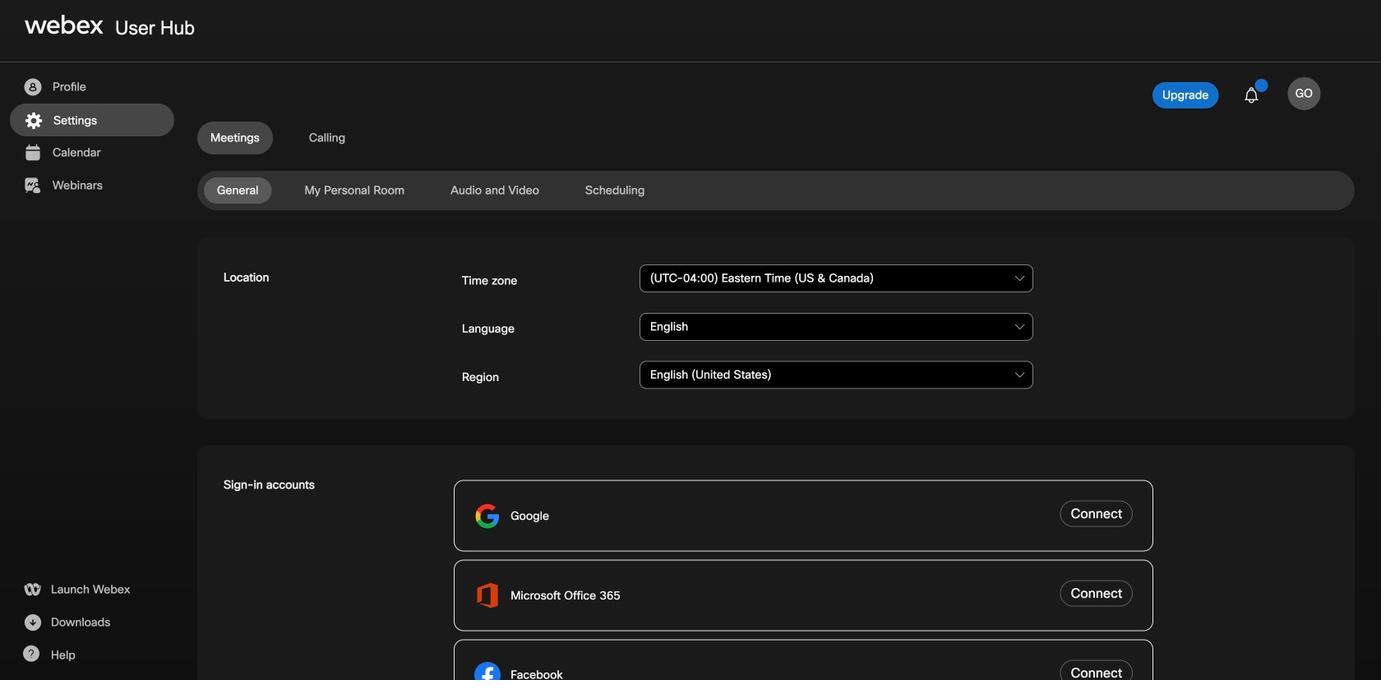 Task type: vqa. For each thing, say whether or not it's contained in the screenshot.
 search field
no



Task type: describe. For each thing, give the bounding box(es) containing it.
ng help active image
[[22, 646, 39, 663]]

mds meetings_filled image
[[22, 143, 43, 163]]

mds webinar_filled image
[[22, 176, 43, 196]]

mds webex helix filled image
[[22, 581, 42, 600]]

mds people circle_filled image
[[22, 77, 43, 97]]



Task type: locate. For each thing, give the bounding box(es) containing it.
1 tab list from the top
[[197, 122, 1355, 155]]

mds content download_filled image
[[22, 613, 43, 633]]

tab list
[[197, 122, 1355, 155], [197, 178, 1355, 204]]

1 vertical spatial tab list
[[197, 178, 1355, 204]]

0 vertical spatial tab list
[[197, 122, 1355, 155]]

2 tab list from the top
[[197, 178, 1355, 204]]

cisco webex image
[[25, 15, 104, 35]]

None text field
[[640, 265, 1033, 293], [640, 313, 1033, 341], [640, 362, 1033, 390], [640, 265, 1033, 293], [640, 313, 1033, 341], [640, 362, 1033, 390]]

mds settings_filled image
[[23, 111, 44, 131]]



